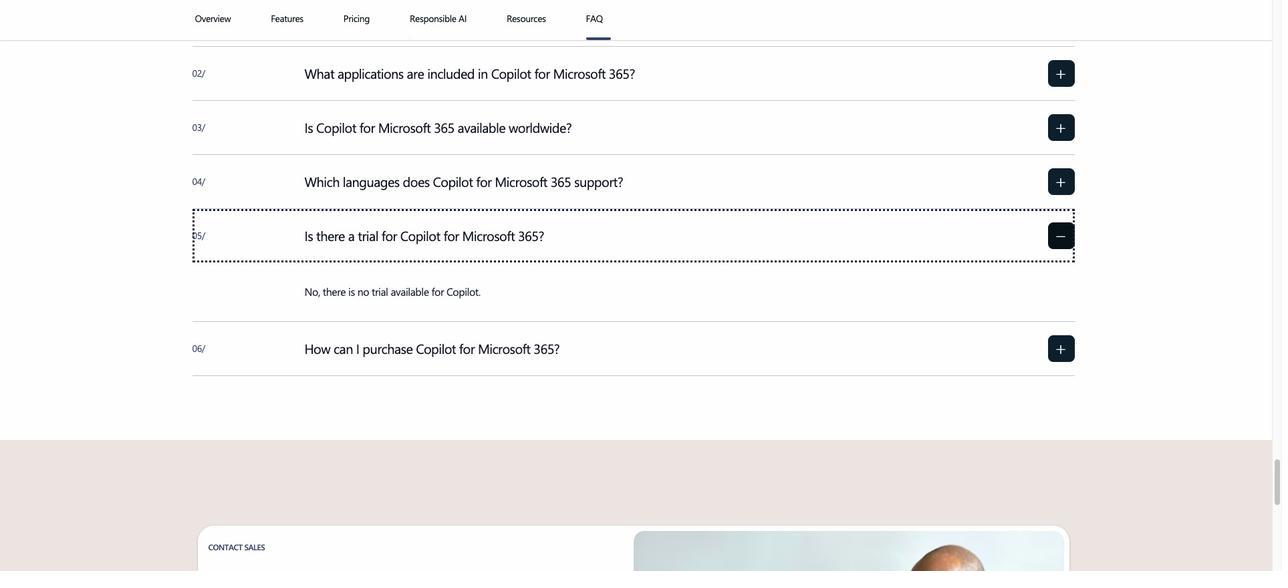 Task type: describe. For each thing, give the bounding box(es) containing it.
no,
[[305, 285, 320, 299]]

is
[[348, 285, 355, 299]]

available
[[391, 285, 429, 299]]

faq image
[[586, 37, 611, 40]]

no, there is no trial available for copilot.
[[305, 285, 481, 299]]



Task type: locate. For each thing, give the bounding box(es) containing it.
trial
[[372, 285, 388, 299]]

copilot.
[[447, 285, 481, 299]]

there
[[323, 285, 346, 299]]

for
[[432, 285, 444, 299]]

no
[[358, 285, 369, 299]]



Task type: vqa. For each thing, say whether or not it's contained in the screenshot.
Windows
no



